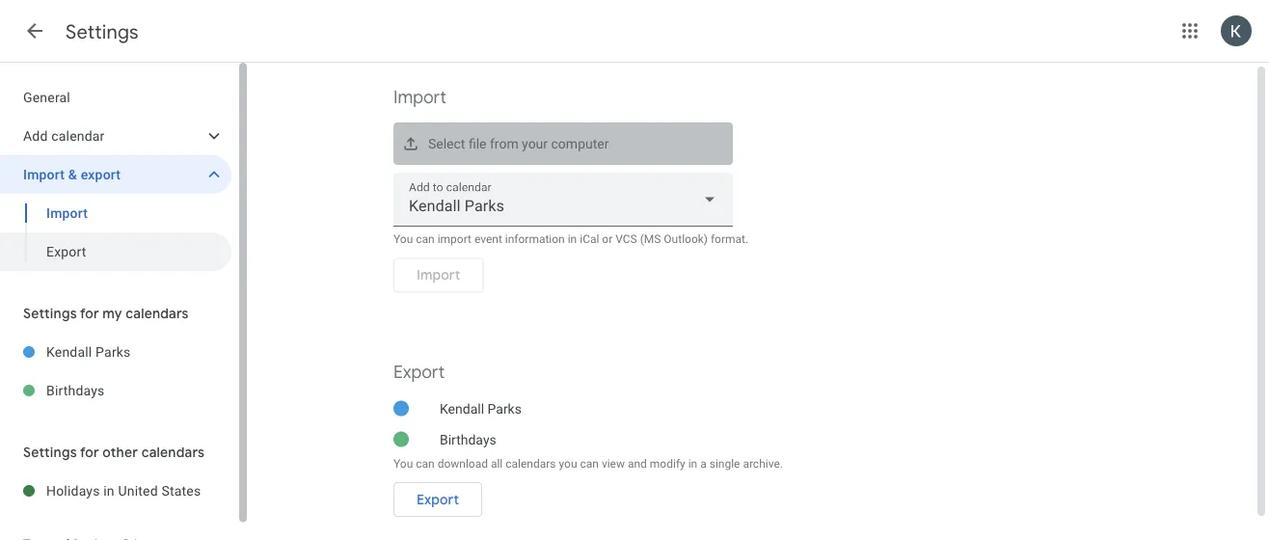 Task type: locate. For each thing, give the bounding box(es) containing it.
birthdays
[[46, 382, 105, 398], [440, 431, 496, 447]]

tree
[[0, 78, 231, 271]]

you
[[559, 457, 577, 470]]

kendall parks up the all
[[440, 400, 522, 416]]

view
[[602, 457, 625, 470]]

settings for settings
[[66, 19, 139, 44]]

2 vertical spatial export
[[417, 491, 459, 508]]

0 vertical spatial export
[[46, 244, 86, 259]]

import up select
[[393, 86, 446, 108]]

2 vertical spatial in
[[103, 483, 115, 499]]

import & export
[[23, 166, 121, 182]]

2 for from the top
[[80, 444, 99, 461]]

import left &
[[23, 166, 65, 182]]

calendars right my
[[126, 305, 189, 322]]

0 vertical spatial for
[[80, 305, 99, 322]]

in left united
[[103, 483, 115, 499]]

1 vertical spatial you
[[393, 457, 413, 470]]

settings up holidays
[[23, 444, 77, 461]]

holidays in united states tree item
[[0, 472, 231, 510]]

1 you from the top
[[393, 232, 413, 246]]

single
[[710, 457, 740, 470]]

calendars
[[126, 305, 189, 322], [141, 444, 205, 461], [506, 457, 556, 470]]

0 horizontal spatial kendall
[[46, 344, 92, 360]]

a
[[700, 457, 707, 470]]

in inside tree item
[[103, 483, 115, 499]]

states
[[161, 483, 201, 499]]

you
[[393, 232, 413, 246], [393, 457, 413, 470]]

parks
[[96, 344, 131, 360], [488, 400, 522, 416]]

2 vertical spatial import
[[46, 205, 88, 221]]

1 vertical spatial export
[[393, 361, 445, 383]]

in left the ical on the left of the page
[[568, 232, 577, 246]]

from
[[490, 136, 519, 152]]

tree containing general
[[0, 78, 231, 271]]

can left import
[[416, 232, 435, 246]]

1 vertical spatial import
[[23, 166, 65, 182]]

settings for settings for other calendars
[[23, 444, 77, 461]]

1 vertical spatial birthdays
[[440, 431, 496, 447]]

birthdays up "download"
[[440, 431, 496, 447]]

0 vertical spatial birthdays
[[46, 382, 105, 398]]

0 vertical spatial import
[[393, 86, 446, 108]]

parks down my
[[96, 344, 131, 360]]

holidays in united states link
[[46, 472, 231, 510]]

1 vertical spatial parks
[[488, 400, 522, 416]]

kendall
[[46, 344, 92, 360], [440, 400, 484, 416]]

(ms
[[640, 232, 661, 246]]

1 vertical spatial in
[[688, 457, 698, 470]]

0 horizontal spatial parks
[[96, 344, 131, 360]]

0 vertical spatial you
[[393, 232, 413, 246]]

1 horizontal spatial kendall parks
[[440, 400, 522, 416]]

0 vertical spatial settings
[[66, 19, 139, 44]]

can
[[416, 232, 435, 246], [416, 457, 435, 470], [580, 457, 599, 470]]

add calendar
[[23, 128, 105, 144]]

1 vertical spatial settings
[[23, 305, 77, 322]]

for left my
[[80, 305, 99, 322]]

in left a at the bottom right of page
[[688, 457, 698, 470]]

0 horizontal spatial in
[[103, 483, 115, 499]]

import inside group
[[46, 205, 88, 221]]

settings heading
[[66, 19, 139, 44]]

you left "download"
[[393, 457, 413, 470]]

you left import
[[393, 232, 413, 246]]

other
[[102, 444, 138, 461]]

settings
[[66, 19, 139, 44], [23, 305, 77, 322], [23, 444, 77, 461]]

1 vertical spatial kendall
[[440, 400, 484, 416]]

parks up the all
[[488, 400, 522, 416]]

import
[[393, 86, 446, 108], [23, 166, 65, 182], [46, 205, 88, 221]]

kendall up "download"
[[440, 400, 484, 416]]

in
[[568, 232, 577, 246], [688, 457, 698, 470], [103, 483, 115, 499]]

settings for my calendars tree
[[0, 333, 231, 410]]

birthdays inside tree item
[[46, 382, 105, 398]]

group
[[0, 194, 231, 271]]

1 horizontal spatial in
[[568, 232, 577, 246]]

export for export
[[417, 491, 459, 508]]

kendall parks down settings for my calendars
[[46, 344, 131, 360]]

file
[[469, 136, 487, 152]]

calendars up states
[[141, 444, 205, 461]]

and
[[628, 457, 647, 470]]

birthdays link
[[46, 371, 231, 410]]

2 vertical spatial settings
[[23, 444, 77, 461]]

select file from your computer button
[[393, 122, 733, 165]]

0 vertical spatial kendall
[[46, 344, 92, 360]]

can left "download"
[[416, 457, 435, 470]]

you can import event information in ical or vcs (ms outlook) format.
[[393, 232, 749, 246]]

1 vertical spatial for
[[80, 444, 99, 461]]

0 horizontal spatial kendall parks
[[46, 344, 131, 360]]

for left other
[[80, 444, 99, 461]]

import down import & export
[[46, 205, 88, 221]]

for
[[80, 305, 99, 322], [80, 444, 99, 461]]

or
[[602, 232, 613, 246]]

None field
[[393, 173, 733, 227]]

2 you from the top
[[393, 457, 413, 470]]

1 for from the top
[[80, 305, 99, 322]]

settings for my calendars
[[23, 305, 189, 322]]

birthdays down kendall parks tree item
[[46, 382, 105, 398]]

0 vertical spatial parks
[[96, 344, 131, 360]]

0 horizontal spatial birthdays
[[46, 382, 105, 398]]

export
[[46, 244, 86, 259], [393, 361, 445, 383], [417, 491, 459, 508]]

select
[[428, 136, 465, 152]]

0 vertical spatial kendall parks
[[46, 344, 131, 360]]

holidays in united states
[[46, 483, 201, 499]]

kendall down settings for my calendars
[[46, 344, 92, 360]]

parks inside kendall parks tree item
[[96, 344, 131, 360]]

1 horizontal spatial kendall
[[440, 400, 484, 416]]

settings left my
[[23, 305, 77, 322]]

settings for settings for my calendars
[[23, 305, 77, 322]]

1 horizontal spatial birthdays
[[440, 431, 496, 447]]

export
[[81, 166, 121, 182]]

your
[[522, 136, 548, 152]]

can right the you
[[580, 457, 599, 470]]

for for my
[[80, 305, 99, 322]]

settings right go back image
[[66, 19, 139, 44]]

kendall parks
[[46, 344, 131, 360], [440, 400, 522, 416]]

calendars for settings for other calendars
[[141, 444, 205, 461]]

vcs
[[616, 232, 637, 246]]

1 horizontal spatial parks
[[488, 400, 522, 416]]



Task type: vqa. For each thing, say whether or not it's contained in the screenshot.
the left the 8 pm
no



Task type: describe. For each thing, give the bounding box(es) containing it.
for for other
[[80, 444, 99, 461]]

export for general
[[46, 244, 86, 259]]

can for export
[[416, 457, 435, 470]]

kendall inside tree item
[[46, 344, 92, 360]]

import
[[438, 232, 472, 246]]

information
[[505, 232, 565, 246]]

you for import
[[393, 232, 413, 246]]

group containing import
[[0, 194, 231, 271]]

you for export
[[393, 457, 413, 470]]

modify
[[650, 457, 685, 470]]

go back image
[[23, 19, 46, 42]]

all
[[491, 457, 503, 470]]

import & export tree item
[[0, 155, 231, 194]]

download
[[438, 457, 488, 470]]

select file from your computer
[[428, 136, 609, 152]]

calendar
[[51, 128, 105, 144]]

can for import
[[416, 232, 435, 246]]

computer
[[551, 136, 609, 152]]

archive.
[[743, 457, 783, 470]]

kendall parks inside kendall parks tree item
[[46, 344, 131, 360]]

&
[[68, 166, 77, 182]]

general
[[23, 89, 70, 105]]

2 horizontal spatial in
[[688, 457, 698, 470]]

format.
[[711, 232, 749, 246]]

event
[[474, 232, 502, 246]]

kendall parks tree item
[[0, 333, 231, 371]]

holidays
[[46, 483, 100, 499]]

birthdays tree item
[[0, 371, 231, 410]]

ical
[[580, 232, 599, 246]]

calendars right the all
[[506, 457, 556, 470]]

my
[[102, 305, 122, 322]]

import inside tree item
[[23, 166, 65, 182]]

1 vertical spatial kendall parks
[[440, 400, 522, 416]]

you can download all calendars you can view and modify in a single archive.
[[393, 457, 783, 470]]

united
[[118, 483, 158, 499]]

0 vertical spatial in
[[568, 232, 577, 246]]

outlook)
[[664, 232, 708, 246]]

calendars for settings for my calendars
[[126, 305, 189, 322]]

settings for other calendars
[[23, 444, 205, 461]]

add
[[23, 128, 48, 144]]



